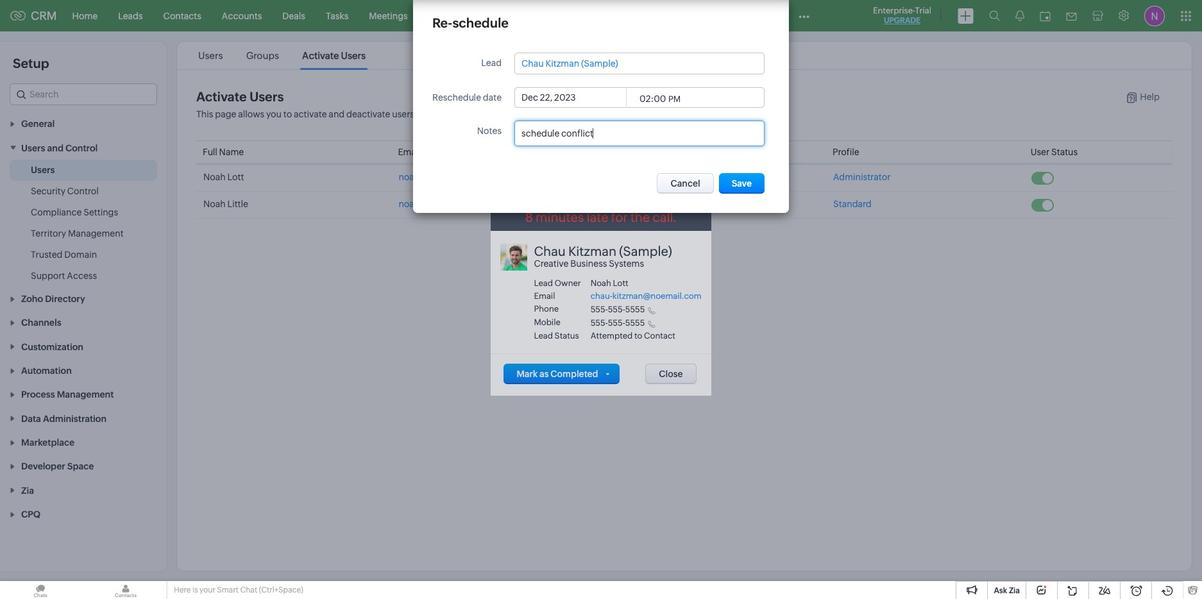 Task type: vqa. For each thing, say whether or not it's contained in the screenshot.
leftmost Status
yes



Task type: describe. For each thing, give the bounding box(es) containing it.
user status
[[1031, 147, 1078, 157]]

services link
[[680, 0, 736, 31]]

tasks link
[[316, 0, 359, 31]]

domain
[[64, 249, 97, 260]]

lead for lead owner
[[534, 278, 553, 288]]

territory
[[31, 228, 66, 239]]

meetings
[[369, 11, 408, 21]]

leads link
[[108, 0, 153, 31]]

(sample) for chau kitzman (sample) creative business systems
[[619, 244, 672, 259]]

cannot
[[519, 109, 548, 119]]

kitzman for chau kitzman (sample)
[[546, 58, 580, 69]]

support
[[31, 271, 65, 281]]

enterprise-trial upgrade
[[873, 6, 932, 25]]

user
[[1031, 147, 1050, 157]]

users link for security control link
[[31, 163, 55, 176]]

users inside dropdown button
[[21, 143, 45, 153]]

your
[[444, 109, 463, 119]]

1 vertical spatial chau kitzman (sample) link
[[534, 244, 695, 259]]

security control link
[[31, 185, 99, 197]]

manager
[[692, 199, 729, 209]]

users and control button
[[0, 136, 167, 160]]

1 vertical spatial noah lott
[[591, 278, 629, 288]]

minutes
[[536, 210, 584, 225]]

activate
[[294, 109, 327, 119]]

groups
[[246, 50, 279, 61]]

lead for lead status
[[534, 331, 553, 341]]

accounts
[[222, 11, 262, 21]]

email address
[[398, 147, 457, 157]]

address
[[423, 147, 457, 157]]

reports
[[469, 11, 502, 21]]

attempted
[[591, 331, 633, 341]]

compliance settings link
[[31, 206, 118, 219]]

mark as completed
[[517, 369, 598, 379]]

here is your smart chat (ctrl+space)
[[174, 586, 303, 595]]

groups link
[[244, 50, 281, 61]]

lead status
[[534, 331, 579, 341]]

reschedule date
[[433, 92, 502, 103]]

note:
[[419, 109, 443, 119]]

owner
[[555, 278, 581, 288]]

tasks
[[326, 11, 349, 21]]

schedule conflict
[[527, 134, 599, 144]]

trusted
[[31, 249, 63, 260]]

chau for chau kitzman (sample) creative business systems
[[534, 244, 566, 259]]

noahlottofthings@gmail.com link
[[399, 172, 522, 182]]

name
[[219, 147, 244, 157]]

ask zia
[[994, 587, 1020, 596]]

ask
[[994, 587, 1008, 596]]

ceo link
[[692, 172, 711, 182]]

noah for noahlittle@gmail.com
[[203, 199, 226, 209]]

re-schedule
[[433, 15, 509, 30]]

chats image
[[0, 581, 81, 599]]

trusted domain
[[31, 249, 97, 260]]

setup
[[13, 56, 49, 71]]

products link
[[571, 0, 629, 31]]

calendar image
[[1040, 11, 1051, 21]]

analytics link
[[512, 0, 571, 31]]

zia
[[1009, 587, 1020, 596]]

help
[[1141, 92, 1160, 102]]

analytics
[[523, 11, 561, 21]]

trusted domain link
[[31, 248, 97, 261]]

for
[[611, 210, 628, 225]]

users.
[[392, 109, 418, 119]]

5555 for mobile
[[626, 318, 645, 328]]

accounts link
[[212, 0, 272, 31]]

chau kitzman (sample) creative business systems
[[534, 244, 672, 269]]

licenses.
[[687, 109, 724, 119]]

users link for groups link
[[196, 50, 225, 61]]

chat
[[240, 586, 257, 595]]

create menu image
[[958, 8, 974, 23]]

home
[[72, 11, 98, 21]]

pm
[[669, 94, 681, 104]]

administrator
[[834, 172, 891, 182]]

status for lead status
[[555, 331, 579, 341]]

completed
[[551, 369, 598, 379]]

chau-
[[591, 291, 613, 301]]

reports link
[[459, 0, 512, 31]]

is
[[192, 586, 198, 595]]

0 vertical spatial schedule
[[453, 15, 509, 30]]

creative
[[534, 259, 569, 269]]

organization
[[465, 109, 517, 119]]

security control
[[31, 186, 99, 196]]

save
[[732, 178, 752, 189]]

page
[[215, 109, 236, 119]]

conflict
[[567, 134, 599, 144]]

attempted to contact
[[591, 331, 676, 341]]

compliance settings
[[31, 207, 118, 217]]

control inside users and control dropdown button
[[65, 143, 98, 153]]

deactivate
[[347, 109, 390, 119]]

signals image
[[1016, 10, 1025, 21]]

re-
[[433, 15, 453, 30]]

noahlottofthings@gmail.com
[[399, 172, 522, 182]]

lead for lead
[[481, 58, 502, 68]]

mark
[[517, 369, 538, 379]]

here
[[174, 586, 191, 595]]

email for email address
[[398, 147, 421, 157]]

business
[[571, 259, 607, 269]]

(ctrl+space)
[[259, 586, 303, 595]]



Task type: locate. For each thing, give the bounding box(es) containing it.
activate inside list
[[302, 50, 339, 61]]

0 horizontal spatial noah lott
[[203, 172, 244, 182]]

and up the security
[[47, 143, 63, 153]]

status down mobile at the bottom
[[555, 331, 579, 341]]

profile image
[[1145, 5, 1165, 26]]

noah lott down "full name"
[[203, 172, 244, 182]]

save button
[[719, 173, 765, 194]]

administrator link
[[834, 172, 891, 182]]

users link down contacts
[[196, 50, 225, 61]]

1 vertical spatial 5555
[[626, 318, 645, 328]]

and
[[329, 109, 345, 119], [47, 143, 63, 153]]

schedule down cannot
[[527, 134, 565, 144]]

noah up chau-
[[591, 278, 612, 288]]

chau for chau kitzman (sample)
[[522, 58, 544, 69]]

services
[[691, 11, 726, 21]]

0 vertical spatial lott
[[228, 172, 244, 182]]

standard
[[834, 199, 872, 209]]

chau up lead owner
[[534, 244, 566, 259]]

date
[[483, 92, 502, 103]]

555-
[[591, 305, 608, 314], [608, 305, 626, 314], [591, 318, 608, 328], [608, 318, 626, 328]]

help link
[[1114, 92, 1160, 103]]

chau inside chau kitzman (sample) creative business systems
[[534, 244, 566, 259]]

0 vertical spatial noah
[[203, 172, 226, 182]]

lott down name in the top of the page
[[228, 172, 244, 182]]

status for user status
[[1052, 147, 1078, 157]]

1 horizontal spatial (sample)
[[619, 244, 672, 259]]

0 horizontal spatial schedule
[[453, 15, 509, 30]]

lott down systems
[[613, 278, 629, 288]]

users and control region
[[0, 160, 167, 287]]

0 vertical spatial chau
[[522, 58, 544, 69]]

activate
[[302, 50, 339, 61], [196, 89, 247, 104]]

ceo
[[692, 172, 711, 182]]

0 vertical spatial (sample)
[[581, 58, 618, 69]]

8 minutes late for the call.
[[525, 210, 677, 225]]

lead down creative
[[534, 278, 553, 288]]

0 vertical spatial kitzman
[[546, 58, 580, 69]]

than
[[646, 109, 665, 119]]

1 horizontal spatial noah lott
[[591, 278, 629, 288]]

1 vertical spatial to
[[635, 331, 643, 341]]

standard link
[[834, 199, 872, 209]]

1 horizontal spatial activate
[[302, 50, 339, 61]]

kitzman up have
[[546, 58, 580, 69]]

leads
[[118, 11, 143, 21]]

1 horizontal spatial lott
[[613, 278, 629, 288]]

lead owner
[[534, 278, 581, 288]]

territory management link
[[31, 227, 124, 240]]

1 horizontal spatial and
[[329, 109, 345, 119]]

1 vertical spatial lott
[[613, 278, 629, 288]]

users
[[198, 50, 223, 61], [341, 50, 366, 61], [250, 89, 284, 104], [21, 143, 45, 153], [31, 165, 55, 175]]

user
[[667, 109, 685, 119]]

users inside region
[[31, 165, 55, 175]]

1 vertical spatial kitzman
[[569, 244, 617, 259]]

control inside security control link
[[67, 186, 99, 196]]

noah down full
[[203, 172, 226, 182]]

smart
[[217, 586, 239, 595]]

(sample) down "products"
[[581, 58, 618, 69]]

1 vertical spatial status
[[555, 331, 579, 341]]

chau
[[522, 58, 544, 69], [534, 244, 566, 259]]

allows
[[238, 109, 265, 119]]

noahlittle@gmail.com
[[399, 199, 491, 209]]

users link
[[196, 50, 225, 61], [31, 163, 55, 176]]

0 vertical spatial noah lott
[[203, 172, 244, 182]]

2 555-555-5555 from the top
[[591, 318, 645, 328]]

crm link
[[10, 9, 57, 22]]

0 horizontal spatial lott
[[228, 172, 244, 182]]

deals link
[[272, 0, 316, 31]]

0 horizontal spatial status
[[555, 331, 579, 341]]

call.
[[653, 210, 677, 225]]

0 horizontal spatial and
[[47, 143, 63, 153]]

555-555-5555
[[591, 305, 645, 314], [591, 318, 645, 328]]

kitzman@noemail.com
[[613, 291, 702, 301]]

kitzman for chau kitzman (sample) creative business systems
[[569, 244, 617, 259]]

schedule right the calls
[[453, 15, 509, 30]]

0 vertical spatial chau kitzman (sample) link
[[522, 58, 618, 69]]

555-555-5555 down chau-
[[591, 305, 645, 314]]

0 horizontal spatial users link
[[31, 163, 55, 176]]

email for email
[[534, 291, 555, 301]]

quotes link
[[629, 0, 680, 31]]

contacts image
[[85, 581, 166, 599]]

chau-kitzman@noemail.com link
[[591, 291, 702, 301]]

1 horizontal spatial email
[[534, 291, 555, 301]]

activate down tasks link
[[302, 50, 339, 61]]

list containing users
[[187, 42, 377, 69]]

activate up page
[[196, 89, 247, 104]]

0 horizontal spatial activate
[[196, 89, 247, 104]]

chau kitzman (sample) link
[[522, 58, 618, 69], [534, 244, 695, 259]]

activate users up allows
[[196, 89, 284, 104]]

555-555-5555 for mobile
[[591, 318, 645, 328]]

1 vertical spatial activate users
[[196, 89, 284, 104]]

support access link
[[31, 269, 97, 282]]

0 vertical spatial email
[[398, 147, 421, 157]]

calls link
[[418, 0, 459, 31]]

1 vertical spatial schedule
[[527, 134, 565, 144]]

0 vertical spatial and
[[329, 109, 345, 119]]

kitzman down late
[[569, 244, 617, 259]]

0 vertical spatial to
[[283, 109, 292, 119]]

list
[[187, 42, 377, 69]]

users link up the security
[[31, 163, 55, 176]]

control
[[65, 143, 98, 153], [67, 186, 99, 196]]

noah
[[203, 172, 226, 182], [203, 199, 226, 209], [591, 278, 612, 288]]

lead down mobile at the bottom
[[534, 331, 553, 341]]

(sample) for chau kitzman (sample)
[[581, 58, 618, 69]]

2 vertical spatial lead
[[534, 331, 553, 341]]

1 vertical spatial chau
[[534, 244, 566, 259]]

0 vertical spatial 5555
[[626, 305, 645, 314]]

(sample) inside chau kitzman (sample) creative business systems
[[619, 244, 672, 259]]

compliance
[[31, 207, 82, 217]]

1 vertical spatial email
[[534, 291, 555, 301]]

None text field
[[515, 89, 626, 107]]

chau kitzman (sample)
[[522, 58, 618, 69]]

control up compliance settings link
[[67, 186, 99, 196]]

0 horizontal spatial email
[[398, 147, 421, 157]]

reschedule
[[433, 92, 481, 103]]

None button
[[657, 173, 714, 194], [646, 364, 697, 384], [657, 173, 714, 194], [646, 364, 697, 384]]

creative business systems link
[[534, 259, 695, 269]]

support access
[[31, 271, 97, 281]]

555-555-5555 for phone
[[591, 305, 645, 314]]

have
[[550, 109, 570, 119]]

kitzman inside chau kitzman (sample) creative business systems
[[569, 244, 617, 259]]

1 555-555-5555 from the top
[[591, 305, 645, 314]]

0 vertical spatial activate
[[302, 50, 339, 61]]

1 vertical spatial 555-555-5555
[[591, 318, 645, 328]]

1 horizontal spatial users link
[[196, 50, 225, 61]]

1 vertical spatial (sample)
[[619, 244, 672, 259]]

1 vertical spatial noah
[[203, 199, 226, 209]]

1 vertical spatial control
[[67, 186, 99, 196]]

lead up the date
[[481, 58, 502, 68]]

0 horizontal spatial (sample)
[[581, 58, 618, 69]]

activate users down tasks link
[[302, 50, 366, 61]]

and right activate
[[329, 109, 345, 119]]

the
[[631, 210, 650, 225]]

0 vertical spatial control
[[65, 143, 98, 153]]

0 vertical spatial status
[[1052, 147, 1078, 157]]

territory management
[[31, 228, 124, 239]]

0 horizontal spatial to
[[283, 109, 292, 119]]

and inside users and control dropdown button
[[47, 143, 63, 153]]

to left contact
[[635, 331, 643, 341]]

None text field
[[640, 94, 669, 104], [522, 126, 763, 141], [640, 94, 669, 104], [522, 126, 763, 141]]

chau down the analytics link
[[522, 58, 544, 69]]

security
[[31, 186, 65, 196]]

noah little
[[203, 199, 248, 209]]

0 horizontal spatial activate users
[[196, 89, 284, 104]]

email left address
[[398, 147, 421, 157]]

control up security control
[[65, 143, 98, 153]]

contacts link
[[153, 0, 212, 31]]

profile element
[[1137, 0, 1173, 31]]

full name
[[203, 147, 244, 157]]

users
[[622, 109, 645, 119]]

products
[[581, 11, 619, 21]]

noah lott up chau-
[[591, 278, 629, 288]]

1 5555 from the top
[[626, 305, 645, 314]]

0 vertical spatial lead
[[481, 58, 502, 68]]

this
[[196, 109, 213, 119]]

deals
[[283, 11, 305, 21]]

(sample) down "the"
[[619, 244, 672, 259]]

contact
[[644, 331, 676, 341]]

create menu element
[[950, 0, 982, 31]]

home link
[[62, 0, 108, 31]]

0 vertical spatial 555-555-5555
[[591, 305, 645, 314]]

555-555-5555 up attempted
[[591, 318, 645, 328]]

8
[[525, 210, 533, 225]]

1 horizontal spatial activate users
[[302, 50, 366, 61]]

2 5555 from the top
[[626, 318, 645, 328]]

1 horizontal spatial to
[[635, 331, 643, 341]]

to right you
[[283, 109, 292, 119]]

you
[[266, 109, 282, 119]]

status right user
[[1052, 147, 1078, 157]]

1 vertical spatial activate
[[196, 89, 247, 104]]

1 vertical spatial lead
[[534, 278, 553, 288]]

signals element
[[1008, 0, 1033, 31]]

5555 up attempted to contact on the bottom of the page
[[626, 318, 645, 328]]

activate users inside list
[[302, 50, 366, 61]]

email up phone
[[534, 291, 555, 301]]

chau kitzman (sample) link up have
[[522, 58, 618, 69]]

2 vertical spatial noah
[[591, 278, 612, 288]]

management
[[68, 228, 124, 239]]

1 vertical spatial and
[[47, 143, 63, 153]]

phone
[[534, 304, 559, 314]]

0 vertical spatial users link
[[196, 50, 225, 61]]

1 horizontal spatial schedule
[[527, 134, 565, 144]]

1 vertical spatial users link
[[31, 163, 55, 176]]

more
[[572, 109, 594, 119]]

little
[[228, 199, 248, 209]]

0 vertical spatial activate users
[[302, 50, 366, 61]]

1 horizontal spatial status
[[1052, 147, 1078, 157]]

5555 for phone
[[626, 305, 645, 314]]

chau-kitzman@noemail.com
[[591, 291, 702, 301]]

5555 down the chau-kitzman@noemail.com link
[[626, 305, 645, 314]]

lott
[[228, 172, 244, 182], [613, 278, 629, 288]]

notes
[[477, 126, 502, 136]]

chau kitzman (sample) link down for
[[534, 244, 695, 259]]

settings
[[84, 207, 118, 217]]

full
[[203, 147, 217, 157]]

this page allows you to activate and deactivate users. note: your organization cannot have more active users than user licenses.
[[196, 109, 724, 119]]

meetings link
[[359, 0, 418, 31]]

access
[[67, 271, 97, 281]]

noah left little on the left of the page
[[203, 199, 226, 209]]

contacts
[[163, 11, 201, 21]]

noah for noahlottofthings@gmail.com
[[203, 172, 226, 182]]



